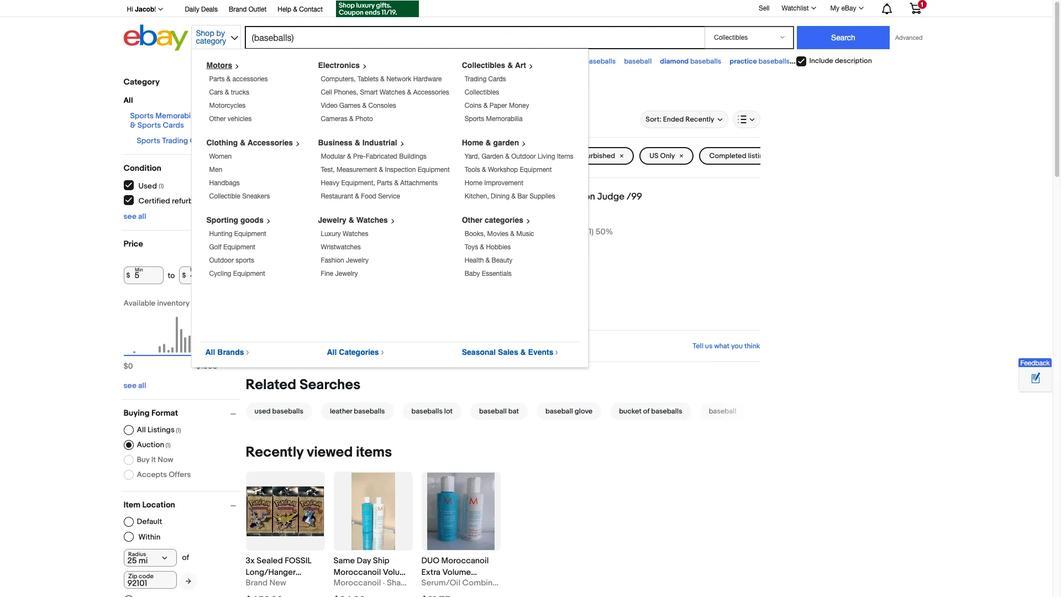 Task type: describe. For each thing, give the bounding box(es) containing it.
health
[[465, 257, 484, 264]]

trading inside trading cards collectibles coins & paper money sports memorabilia
[[465, 75, 487, 83]]

sports down category
[[130, 111, 154, 121]]

main content containing related searches
[[246, 72, 791, 597]]

none submit inside banner
[[797, 26, 890, 49]]

help & contact link
[[278, 4, 323, 16]]

shampoo right ·
[[387, 578, 423, 588]]

0
[[128, 362, 133, 371]]

1 horizontal spatial refurbished
[[578, 151, 615, 160]]

sneakers
[[242, 192, 270, 200]]

1 for 1 result for (baseballs)
[[246, 87, 249, 97]]

deals
[[201, 6, 218, 13]]

2021 topps gold label class 2 blue #43 aaron judge /99 image
[[285, 215, 348, 292]]

recently inside dropdown button
[[686, 115, 715, 124]]

banner containing shop by category
[[121, 0, 930, 368]]

outlet
[[249, 6, 267, 13]]

equipment down the "hunting equipment" link
[[223, 243, 255, 251]]

games
[[339, 102, 361, 109]]

condition button
[[124, 163, 241, 174]]

used baseballs
[[255, 407, 303, 416]]

1 vertical spatial of
[[182, 553, 189, 562]]

1 baseballs link from the left
[[278, 57, 327, 66]]

1 vertical spatial certified refurbished link
[[124, 195, 213, 205]]

price
[[124, 239, 143, 249]]

sports memorabilia, fan shop & sports cards link
[[130, 111, 234, 130]]

topps
[[418, 191, 444, 202]]

see all for condition
[[124, 212, 146, 221]]

0 horizontal spatial certified
[[138, 196, 170, 205]]

shampoo inside same day ship moroccanoil volume shampoo and conditioner 8.5 fl
[[334, 579, 370, 589]]

0 vertical spatial baseball glove
[[497, 57, 544, 66]]

watches inside luxury watches wristwatches fashion jewelry fine jewelry
[[343, 230, 368, 238]]

1 vertical spatial to
[[168, 271, 175, 280]]

sports trading card singles link
[[137, 136, 235, 145]]

kitchen, dining & bar supplies link
[[465, 192, 555, 200]]

item location
[[124, 500, 175, 510]]

within
[[138, 532, 161, 542]]

health & beauty link
[[465, 257, 513, 264]]

equipment down goods
[[234, 230, 266, 238]]

think
[[745, 342, 760, 351]]

0 vertical spatial certified refurbished
[[547, 151, 615, 160]]

seasonal sales & events link
[[462, 348, 563, 357]]

living
[[538, 153, 555, 160]]

0 vertical spatial buy it now
[[324, 115, 358, 124]]

1 horizontal spatial baseball glove
[[546, 407, 593, 416]]

oct
[[412, 182, 425, 191]]

this
[[377, 88, 388, 96]]

food
[[361, 192, 376, 200]]

luxury
[[321, 230, 341, 238]]

& up garden
[[486, 138, 491, 147]]

buildings
[[399, 153, 427, 160]]

0 vertical spatial collectibles
[[462, 61, 505, 70]]

outdoor inside yard, garden & outdoor living items tools & workshop equipment home improvement kitchen, dining & bar supplies
[[511, 153, 536, 160]]

tell us what you think link
[[693, 342, 760, 351]]

moroccanoil inside same day ship moroccanoil volume shampoo and conditioner 8.5 fl
[[334, 567, 381, 578]]

restaurant
[[321, 192, 353, 200]]

0 vertical spatial baseball link
[[624, 57, 652, 66]]

0 vertical spatial jewelry
[[318, 216, 347, 224]]

viewed
[[307, 444, 353, 461]]

business & industrial
[[318, 138, 397, 147]]

save this search button
[[333, 83, 415, 102]]

Maximum value $40 text field
[[179, 266, 219, 284]]

trading cards collectibles coins & paper money sports memorabilia
[[465, 75, 529, 123]]

save this search
[[359, 88, 412, 96]]

& up free returns
[[355, 138, 360, 147]]

sort:
[[646, 115, 662, 124]]

test,
[[321, 166, 335, 174]]

electronics
[[318, 61, 360, 70]]

1000
[[201, 362, 218, 371]]

consoles
[[368, 102, 396, 109]]

collectibles inside trading cards collectibles coins & paper money sports memorabilia
[[465, 88, 499, 96]]

all for condition
[[138, 212, 146, 221]]

accessories
[[233, 75, 268, 83]]

all for all categories
[[327, 348, 337, 357]]

men link
[[209, 166, 222, 174]]

same day ship moroccanoil volume shampoo and conditioner 8.5 fl
[[334, 556, 412, 597]]

to inside main content
[[430, 151, 437, 160]]

motorcycles link
[[209, 102, 246, 109]]

same day ship moroccanoil volume shampoo and conditioner 8.5 fl oz duo image
[[351, 473, 395, 550]]

fossil
[[285, 556, 312, 566]]

sports up the condition
[[137, 136, 160, 145]]

0 vertical spatial certified refurbished link
[[537, 147, 634, 165]]

volume inside duo moroccanoil extra volume shampoo and conditioner 2.4
[[442, 567, 471, 578]]

1 vertical spatial leather
[[330, 407, 352, 416]]

see for price
[[124, 381, 137, 390]]

0 horizontal spatial trading
[[162, 136, 188, 145]]

& up cars & trucks link
[[227, 75, 231, 83]]

sell
[[759, 4, 770, 12]]

cycling
[[209, 270, 231, 278]]

& right tools
[[482, 166, 486, 174]]

& left bar
[[512, 192, 516, 200]]

& left music
[[511, 230, 515, 238]]

trading cards link
[[465, 75, 506, 83]]

2 baseballs link from the left
[[553, 57, 616, 66]]

0 horizontal spatial it
[[151, 455, 156, 464]]

location
[[142, 500, 175, 510]]

& inside sports memorabilia, fan shop & sports cards
[[130, 121, 136, 130]]

auction
[[137, 440, 164, 449]]

practice baseballs
[[730, 57, 790, 66]]

0 vertical spatial baseball bat
[[449, 57, 489, 66]]

buying format
[[124, 408, 178, 419]]

3x sealed fossil long/hanger booster packs (artset) w heading
[[246, 556, 313, 597]]

Authenticity Guarantee text field
[[396, 275, 495, 287]]

label
[[470, 191, 493, 202]]

brand for brand new
[[246, 578, 268, 588]]

equipment down sports
[[233, 270, 265, 278]]

(artset)
[[246, 591, 274, 597]]

 (1) Items text field
[[175, 427, 181, 434]]

baseballs inside used baseballs link
[[272, 407, 303, 416]]

1 vertical spatial watches
[[356, 216, 388, 224]]

feedback
[[1021, 359, 1050, 367]]

0 vertical spatial it
[[338, 115, 342, 124]]

1 vertical spatial baseball link
[[696, 403, 750, 420]]

golf
[[209, 243, 222, 251]]

& down inspection
[[394, 179, 399, 187]]

$5.00 to $40.00
[[410, 151, 462, 160]]

money
[[509, 102, 529, 109]]

1 horizontal spatial of
[[643, 407, 650, 416]]

hardware
[[413, 75, 442, 83]]

cameras
[[321, 115, 348, 123]]

& left art
[[508, 61, 513, 70]]

shampoo inside duo moroccanoil extra volume shampoo and conditioner 2.4
[[422, 579, 458, 589]]

joschen_27 (1) 50%
[[542, 227, 613, 237]]

collectible
[[209, 192, 240, 200]]

fine jewelry link
[[321, 270, 358, 278]]

get the coupon image
[[336, 1, 419, 17]]

beauty
[[492, 257, 513, 264]]

help
[[278, 6, 291, 13]]

brand for brand outlet
[[229, 6, 247, 13]]

0 vertical spatial now
[[343, 115, 358, 124]]

bucket of baseballs link
[[606, 403, 696, 420]]

us
[[650, 151, 659, 160]]

format
[[151, 408, 178, 419]]

2021 topps gold label class 2 blue #43 aaron judge /99 heading
[[396, 191, 642, 202]]

parts inside the parts & accessories cars & trucks motorcycles other vehicles
[[209, 75, 225, 83]]

(1) inside all listings (1)
[[176, 427, 181, 434]]

save
[[359, 88, 375, 96]]

used for used (1)
[[138, 181, 157, 190]]

baseballs inside leather baseballs link
[[354, 407, 385, 416]]

recently viewed items
[[246, 444, 392, 461]]

shop inside shop by category
[[196, 29, 214, 38]]

cards inside trading cards collectibles coins & paper money sports memorabilia
[[489, 75, 506, 83]]

default link
[[124, 517, 162, 527]]

and
[[372, 579, 387, 589]]

& inside 'account' navigation
[[293, 6, 297, 13]]

fashion jewelry link
[[321, 257, 369, 264]]

sporting goods
[[206, 216, 264, 224]]

0 vertical spatial leather
[[336, 57, 358, 66]]

completed
[[710, 151, 747, 160]]

see for condition
[[124, 212, 137, 221]]

art
[[515, 61, 526, 70]]

extra
[[422, 567, 441, 578]]

& down network
[[407, 88, 411, 96]]

only
[[660, 151, 675, 160]]

cards inside sports memorabilia, fan shop & sports cards
[[163, 121, 184, 130]]

phones,
[[334, 88, 358, 96]]

2023
[[438, 182, 454, 191]]

sold
[[396, 182, 411, 191]]

3x sealed fossil long/hanger booster packs (artset) wotc original pokemon cards image
[[247, 486, 324, 536]]

booster
[[246, 579, 275, 589]]

available inventory
[[124, 299, 190, 308]]

listing options selector. list view selected. image
[[738, 115, 755, 124]]

& left food
[[355, 192, 359, 200]]

Search for anything text field
[[246, 27, 703, 48]]

used for used
[[496, 151, 513, 160]]

other inside the parts & accessories cars & trucks motorcycles other vehicles
[[209, 115, 226, 123]]

contact
[[299, 6, 323, 13]]

baseball bat link
[[466, 403, 532, 420]]

1 vertical spatial other
[[462, 216, 483, 224]]

category
[[124, 77, 160, 87]]

smart
[[360, 88, 378, 96]]

my ebay
[[831, 4, 857, 12]]



Task type: vqa. For each thing, say whether or not it's contained in the screenshot.
from
no



Task type: locate. For each thing, give the bounding box(es) containing it.
buying format button
[[124, 408, 241, 419]]

women
[[209, 153, 232, 160]]

recently
[[686, 115, 715, 124], [246, 444, 304, 461]]

1 vertical spatial see all button
[[124, 381, 146, 390]]

search
[[390, 88, 412, 96]]

1 up "advanced"
[[921, 1, 924, 8]]

now down (1) text field
[[158, 455, 173, 464]]

1 vertical spatial home
[[465, 179, 483, 187]]

handbags link
[[209, 179, 240, 187]]

1 result for (baseballs)
[[246, 87, 327, 97]]

used baseballs link
[[246, 403, 317, 420]]

completed listings link
[[700, 147, 790, 165]]

0 vertical spatial home
[[462, 138, 484, 147]]

(1) inside 'used (1)'
[[159, 182, 164, 189]]

1 horizontal spatial 1
[[921, 1, 924, 8]]

parts up cars
[[209, 75, 225, 83]]

(1) left 50%
[[587, 227, 594, 237]]

cars & trucks link
[[209, 88, 249, 96]]

new
[[269, 578, 286, 588]]

clothing & accessories
[[206, 138, 293, 147]]

1 vertical spatial recently
[[246, 444, 304, 461]]

2 all from the top
[[138, 381, 146, 390]]

modular & pre-fabricated buildings test, measurement & inspection equipment heavy equipment, parts & attachments restaurant & food service
[[321, 153, 450, 200]]

& down category
[[130, 121, 136, 130]]

1 volume from the left
[[383, 567, 412, 578]]

long/hanger
[[246, 567, 296, 578]]

0 vertical spatial see all button
[[124, 212, 146, 221]]

2 see all button from the top
[[124, 381, 146, 390]]

daily
[[185, 6, 199, 13]]

1 vertical spatial accessories
[[248, 138, 293, 147]]

buy it now down games at the top left
[[324, 115, 358, 124]]

0 vertical spatial 1
[[921, 1, 924, 8]]

all up 1000
[[205, 348, 215, 357]]

guarantee
[[455, 276, 495, 286]]

ship
[[373, 556, 390, 566]]

certified up #43
[[547, 151, 576, 160]]

1 horizontal spatial now
[[343, 115, 358, 124]]

(1) for used
[[159, 182, 164, 189]]

inventory
[[157, 299, 190, 308]]

recently right ended
[[686, 115, 715, 124]]

see all button down 0
[[124, 381, 146, 390]]

buy it now down the "auction (1)"
[[137, 455, 173, 464]]

now down games at the top left
[[343, 115, 358, 124]]

all for all listings (1)
[[137, 425, 146, 435]]

home & garden link
[[462, 138, 531, 147]]

2 conditioner from the left
[[422, 591, 467, 597]]

outdoor inside hunting equipment golf equipment outdoor sports cycling equipment
[[209, 257, 234, 264]]

0 vertical spatial leather baseballs
[[336, 57, 391, 66]]

(1) inside main content
[[587, 227, 594, 237]]

1 vertical spatial see all
[[124, 381, 146, 390]]

sports trading card singles
[[137, 136, 235, 145]]

it down games at the top left
[[338, 115, 342, 124]]

$ 0
[[124, 362, 133, 371]]

0 vertical spatial recently
[[686, 115, 715, 124]]

all for price
[[138, 381, 146, 390]]

0 vertical spatial bat
[[478, 57, 489, 66]]

shop inside sports memorabilia, fan shop & sports cards
[[216, 111, 234, 121]]

1 horizontal spatial parts
[[377, 179, 393, 187]]

sealed
[[257, 556, 283, 566]]

0 horizontal spatial 1
[[246, 87, 249, 97]]

0 vertical spatial used
[[496, 151, 513, 160]]

1 horizontal spatial accessories
[[413, 88, 449, 96]]

goods
[[240, 216, 264, 224]]

1 horizontal spatial trading
[[465, 75, 487, 83]]

graph of available inventory between $5.0 and $40.0 image
[[124, 299, 218, 376]]

baseballs inside the bucket of baseballs link
[[651, 407, 683, 416]]

collectibles down the "trading cards" link
[[465, 88, 499, 96]]

brand
[[229, 6, 247, 13], [246, 578, 268, 588]]

shampoo down "extra"
[[422, 579, 458, 589]]

certified refurbished link down 'used (1)'
[[124, 195, 213, 205]]

& up luxury watches link
[[349, 216, 354, 224]]

collectibles
[[462, 61, 505, 70], [465, 88, 499, 96]]

brand outlet
[[229, 6, 267, 13]]

glove inside main content
[[575, 407, 593, 416]]

cards up sports trading card singles "link"
[[163, 121, 184, 130]]

books, movies & music toys & hobbies health & beauty baby essentials
[[465, 230, 534, 278]]

0 horizontal spatial baseballs link
[[278, 57, 327, 66]]

0 vertical spatial to
[[430, 151, 437, 160]]

gold
[[446, 191, 468, 202]]

accessories inside computers, tablets & network hardware cell phones, smart watches & accessories video games & consoles cameras & photo
[[413, 88, 449, 96]]

1 vertical spatial certified refurbished
[[138, 196, 212, 205]]

sports up sports trading card singles "link"
[[138, 121, 161, 130]]

us
[[705, 342, 713, 351]]

0 horizontal spatial used
[[138, 181, 157, 190]]

see up price
[[124, 212, 137, 221]]

0 horizontal spatial certified refurbished
[[138, 196, 212, 205]]

2 vertical spatial jewelry
[[335, 270, 358, 278]]

(1) inside the "auction (1)"
[[166, 442, 171, 449]]

1 down accessories
[[246, 87, 249, 97]]

all up price
[[138, 212, 146, 221]]

see all button for condition
[[124, 212, 146, 221]]

& inside trading cards collectibles coins & paper money sports memorabilia
[[484, 102, 488, 109]]

& right toys
[[480, 243, 484, 251]]

0 horizontal spatial buy it now
[[137, 455, 173, 464]]

0 vertical spatial buy
[[324, 115, 336, 124]]

0 horizontal spatial recently
[[246, 444, 304, 461]]

1 vertical spatial shop
[[216, 111, 234, 121]]

(1) right listings
[[176, 427, 181, 434]]

0 horizontal spatial parts
[[209, 75, 225, 83]]

it down the "auction (1)"
[[151, 455, 156, 464]]

network
[[387, 75, 411, 83]]

0 horizontal spatial buy
[[137, 455, 150, 464]]

luxury watches wristwatches fashion jewelry fine jewelry
[[321, 230, 369, 278]]

golf equipment link
[[209, 243, 255, 251]]

equipment inside modular & pre-fabricated buildings test, measurement & inspection equipment heavy equipment, parts & attachments restaurant & food service
[[418, 166, 450, 174]]

to left maximum value $40 text box
[[168, 271, 175, 280]]

parts inside modular & pre-fabricated buildings test, measurement & inspection equipment heavy equipment, parts & attachments restaurant & food service
[[377, 179, 393, 187]]

0 vertical spatial refurbished
[[578, 151, 615, 160]]

main content
[[246, 72, 791, 597]]

brand inside main content
[[246, 578, 268, 588]]

0 horizontal spatial baseball link
[[624, 57, 652, 66]]

0 vertical spatial watches
[[380, 88, 405, 96]]

0 horizontal spatial volume
[[383, 567, 412, 578]]

trading up collectibles link
[[465, 75, 487, 83]]

1 horizontal spatial buy it now
[[324, 115, 358, 124]]

completed listings
[[710, 151, 772, 160]]

banner
[[121, 0, 930, 368]]

home up yard,
[[462, 138, 484, 147]]

1 vertical spatial buy
[[137, 455, 150, 464]]

brand inside 'account' navigation
[[229, 6, 247, 13]]

fan
[[203, 111, 215, 121]]

watches inside computers, tablets & network hardware cell phones, smart watches & accessories video games & consoles cameras & photo
[[380, 88, 405, 96]]

0 vertical spatial all
[[138, 212, 146, 221]]

1 vertical spatial parts
[[377, 179, 393, 187]]

sporting
[[206, 216, 238, 224]]

see all down 0
[[124, 381, 146, 390]]

home down tools
[[465, 179, 483, 187]]

used down the condition
[[138, 181, 157, 190]]

price button
[[124, 239, 241, 249]]

accepts
[[137, 470, 167, 479]]

for
[[274, 87, 284, 97]]

equipment,
[[341, 179, 375, 187]]

modular
[[321, 153, 345, 160]]

conditioner inside duo moroccanoil extra volume shampoo and conditioner 2.4
[[422, 591, 467, 597]]

1 vertical spatial buy it now
[[137, 455, 173, 464]]

shop left by
[[196, 29, 214, 38]]

0 horizontal spatial to
[[168, 271, 175, 280]]

baseballs inside baseballs lot link
[[412, 407, 443, 416]]

certified down 'used (1)'
[[138, 196, 170, 205]]

cards down the collectibles & art link
[[489, 75, 506, 83]]

1 horizontal spatial conditioner
[[422, 591, 467, 597]]

trucks
[[231, 88, 249, 96]]

0 vertical spatial see all
[[124, 212, 146, 221]]

1 horizontal spatial certified refurbished link
[[537, 147, 634, 165]]

same day ship moroccanoil volume shampoo and conditioner 8.5 fl heading
[[334, 556, 412, 597]]

leather baseballs inside main content
[[330, 407, 385, 416]]

related
[[246, 377, 296, 394]]

#43
[[550, 191, 568, 202]]

leather baseballs down searches
[[330, 407, 385, 416]]

collectibles & art link
[[462, 61, 538, 70]]

jewelry down fashion jewelry link
[[335, 270, 358, 278]]

0 horizontal spatial now
[[158, 455, 173, 464]]

& right clothing
[[240, 138, 246, 147]]

home improvement link
[[465, 179, 524, 187]]

clothing
[[206, 138, 238, 147]]

brand left outlet at the top left of page
[[229, 6, 247, 13]]

leather baseballs up tablets
[[336, 57, 391, 66]]

None text field
[[124, 571, 177, 589]]

business
[[318, 138, 353, 147]]

trading down sports memorabilia, fan shop & sports cards
[[162, 136, 188, 145]]

volume down ship
[[383, 567, 412, 578]]

outdoor
[[511, 153, 536, 160], [209, 257, 234, 264]]

outdoor up tools & workshop equipment link
[[511, 153, 536, 160]]

& up photo
[[362, 102, 367, 109]]

baby essentials link
[[465, 270, 512, 278]]

outdoor up the cycling
[[209, 257, 234, 264]]

fashion
[[321, 257, 344, 264]]

moroccanoil inside duo moroccanoil extra volume shampoo and conditioner 2.4
[[441, 556, 489, 566]]

1 for 1
[[921, 1, 924, 8]]

& down toys & hobbies link
[[486, 257, 490, 264]]

1 horizontal spatial to
[[430, 151, 437, 160]]

1 vertical spatial jewelry
[[346, 257, 369, 264]]

1 horizontal spatial outdoor
[[511, 153, 536, 160]]

all categories link
[[327, 348, 388, 357]]

& right sales
[[521, 348, 526, 357]]

dining
[[491, 192, 510, 200]]

see all up price
[[124, 212, 146, 221]]

wristwatches
[[321, 243, 361, 251]]

cell
[[321, 88, 332, 96]]

1 horizontal spatial cards
[[489, 75, 506, 83]]

1 horizontal spatial other
[[462, 216, 483, 224]]

see all
[[124, 212, 146, 221], [124, 381, 146, 390]]

of
[[643, 407, 650, 416], [182, 553, 189, 562]]

computers, tablets & network hardware cell phones, smart watches & accessories video games & consoles cameras & photo
[[321, 75, 449, 123]]

of up apply within filter image
[[182, 553, 189, 562]]

refurbished down condition dropdown button
[[172, 196, 212, 205]]

parts down test, measurement & inspection equipment link
[[377, 179, 393, 187]]

1 vertical spatial collectibles
[[465, 88, 499, 96]]

0 vertical spatial parts
[[209, 75, 225, 83]]

of right bucket
[[643, 407, 650, 416]]

1 see all button from the top
[[124, 212, 146, 221]]

& up this
[[381, 75, 385, 83]]

0 vertical spatial see
[[124, 212, 137, 221]]

2021
[[396, 191, 416, 202]]

conditioner down the serum/oil in the bottom of the page
[[422, 591, 467, 597]]

1 horizontal spatial used
[[496, 151, 513, 160]]

0 horizontal spatial refurbished
[[172, 196, 212, 205]]

brand up (artset)
[[246, 578, 268, 588]]

collectibles link
[[465, 88, 499, 96]]

0 vertical spatial other
[[209, 115, 226, 123]]

$
[[126, 271, 130, 279], [182, 271, 186, 279], [124, 362, 128, 371], [196, 362, 201, 371]]

1 vertical spatial certified
[[138, 196, 170, 205]]

watchlist link
[[776, 2, 821, 15]]

vehicles
[[228, 115, 252, 123]]

1 vertical spatial refurbished
[[172, 196, 212, 205]]

& right coins
[[484, 102, 488, 109]]

& left photo
[[349, 115, 354, 123]]

workshop
[[488, 166, 518, 174]]

volume inside same day ship moroccanoil volume shampoo and conditioner 8.5 fl
[[383, 567, 412, 578]]

duo moroccanoil extra volume shampoo and conditioner 2.4 heading
[[422, 556, 497, 597]]

None submit
[[797, 26, 890, 49]]

baseball bat right lot
[[479, 407, 519, 416]]

0 vertical spatial of
[[643, 407, 650, 416]]

service
[[378, 192, 400, 200]]

all down buying
[[137, 425, 146, 435]]

shampoo down same
[[334, 579, 370, 589]]

see all button up price
[[124, 212, 146, 221]]

0 vertical spatial certified
[[547, 151, 576, 160]]

1 vertical spatial now
[[158, 455, 173, 464]]

sports memorabilia link
[[465, 115, 523, 123]]

0 horizontal spatial certified refurbished link
[[124, 195, 213, 205]]

1 horizontal spatial volume
[[442, 567, 471, 578]]

0 vertical spatial outdoor
[[511, 153, 536, 160]]

other up books, at the left top of the page
[[462, 216, 483, 224]]

certified inside main content
[[547, 151, 576, 160]]

other down motorcycles
[[209, 115, 226, 123]]

women link
[[209, 153, 232, 160]]

0 vertical spatial shop
[[196, 29, 214, 38]]

(1) for auction
[[166, 442, 171, 449]]

0 vertical spatial brand
[[229, 6, 247, 13]]

certified refurbished down 'used (1)'
[[138, 196, 212, 205]]

duo moroccanoil extra volume shampoo and conditioner 2.4 oz fine to medium hair image
[[427, 473, 495, 550]]

0 vertical spatial trading
[[465, 75, 487, 83]]

leather down searches
[[330, 407, 352, 416]]

1 vertical spatial bat
[[509, 407, 519, 416]]

all categories
[[327, 348, 379, 357]]

1 vertical spatial brand
[[246, 578, 268, 588]]

1 conditioner from the left
[[334, 591, 379, 597]]

conditioner inside same day ship moroccanoil volume shampoo and conditioner 8.5 fl
[[334, 591, 379, 597]]

(1) for joschen_27
[[587, 227, 594, 237]]

collectibles up the "trading cards" link
[[462, 61, 505, 70]]

1 vertical spatial baseball bat
[[479, 407, 519, 416]]

leather baseballs
[[336, 57, 391, 66], [330, 407, 385, 416]]

other categories
[[462, 216, 524, 224]]

class
[[495, 191, 520, 202]]

2 see from the top
[[124, 381, 137, 390]]

used link
[[486, 147, 532, 165]]

1 horizontal spatial it
[[338, 115, 342, 124]]

2 volume from the left
[[442, 567, 471, 578]]

& down fabricated
[[379, 166, 383, 174]]

by
[[216, 29, 225, 38]]

watches
[[380, 88, 405, 96], [356, 216, 388, 224], [343, 230, 368, 238]]

memorabilia,
[[155, 111, 201, 121]]

jewelry up the luxury
[[318, 216, 347, 224]]

jewelry down wristwatches link
[[346, 257, 369, 264]]

1 all from the top
[[138, 212, 146, 221]]

conditioner down moroccanoil · shampoo
[[334, 591, 379, 597]]

all for all brands
[[205, 348, 215, 357]]

see all for price
[[124, 381, 146, 390]]

help & contact
[[278, 6, 323, 13]]

2 see all from the top
[[124, 381, 146, 390]]

1 horizontal spatial certified refurbished
[[547, 151, 615, 160]]

1 horizontal spatial baseball link
[[696, 403, 750, 420]]

0 vertical spatial cards
[[489, 75, 506, 83]]

sports down coins
[[465, 115, 484, 123]]

accessories down hardware on the top of page
[[413, 88, 449, 96]]

handbags
[[209, 179, 240, 187]]

0 horizontal spatial shop
[[196, 29, 214, 38]]

0 horizontal spatial conditioner
[[334, 591, 379, 597]]

0 vertical spatial accessories
[[413, 88, 449, 96]]

volume up and
[[442, 567, 471, 578]]

0 vertical spatial glove
[[526, 57, 544, 66]]

daily deals link
[[185, 4, 218, 16]]

all for all
[[124, 96, 133, 105]]

parts & accessories link
[[209, 75, 268, 83]]

equipment inside yard, garden & outdoor living items tools & workshop equipment home improvement kitchen, dining & bar supplies
[[520, 166, 552, 174]]

0 horizontal spatial outdoor
[[209, 257, 234, 264]]

listings
[[148, 425, 175, 435]]

1 horizontal spatial baseballs link
[[553, 57, 616, 66]]

& right cars
[[225, 88, 229, 96]]

leather up computers,
[[336, 57, 358, 66]]

Minimum value $5 text field
[[124, 266, 163, 284]]

1 horizontal spatial glove
[[575, 407, 593, 416]]

2
[[522, 191, 527, 202]]

see all button for price
[[124, 381, 146, 390]]

apply within filter image
[[185, 578, 191, 585]]

account navigation
[[121, 0, 930, 19]]

0 horizontal spatial of
[[182, 553, 189, 562]]

baseball bat up the "trading cards" link
[[449, 57, 489, 66]]

to right $5.00
[[430, 151, 437, 160]]

1 see all from the top
[[124, 212, 146, 221]]

1 horizontal spatial recently
[[686, 115, 715, 124]]

1 horizontal spatial shop
[[216, 111, 234, 121]]

yard, garden & outdoor living items tools & workshop equipment home improvement kitchen, dining & bar supplies
[[465, 153, 574, 200]]

& left pre-
[[347, 153, 351, 160]]

1 vertical spatial 1
[[246, 87, 249, 97]]

sports inside trading cards collectibles coins & paper money sports memorabilia
[[465, 115, 484, 123]]

equipment down living
[[520, 166, 552, 174]]

(1)
[[159, 182, 164, 189], [587, 227, 594, 237], [176, 427, 181, 434], [166, 442, 171, 449]]

1 vertical spatial trading
[[162, 136, 188, 145]]

& right help
[[293, 6, 297, 13]]

 (1) Items text field
[[164, 442, 171, 449]]

1 inside "link"
[[921, 1, 924, 8]]

home inside yard, garden & outdoor living items tools & workshop equipment home improvement kitchen, dining & bar supplies
[[465, 179, 483, 187]]

& up tools & workshop equipment link
[[505, 153, 510, 160]]

1 see from the top
[[124, 212, 137, 221]]

all down category
[[124, 96, 133, 105]]

recently down used baseballs
[[246, 444, 304, 461]]

$40.00
[[438, 151, 462, 160]]

sell link
[[754, 4, 775, 12]]

all up buying
[[138, 381, 146, 390]]

1 vertical spatial see
[[124, 381, 137, 390]]

certified refurbished link up aaron
[[537, 147, 634, 165]]

accessories down the vehicles
[[248, 138, 293, 147]]

daily deals
[[185, 6, 218, 13]]

wristwatches link
[[321, 243, 361, 251]]

3x
[[246, 556, 255, 566]]

(1) down listings
[[166, 442, 171, 449]]

items
[[356, 444, 392, 461]]

(1) down the condition
[[159, 182, 164, 189]]

toys & hobbies link
[[465, 243, 511, 251]]

0 horizontal spatial baseball glove
[[497, 57, 544, 66]]

bat
[[478, 57, 489, 66], [509, 407, 519, 416]]



